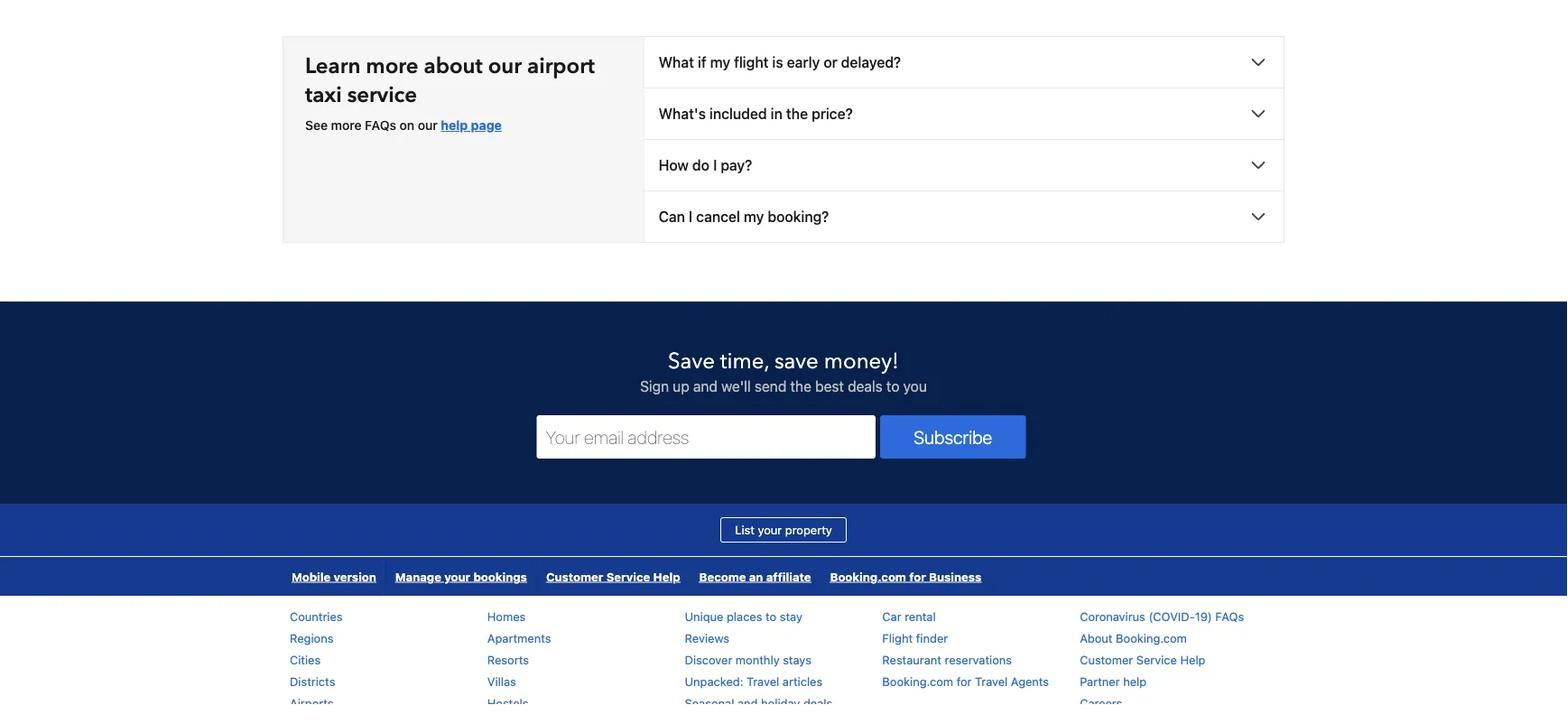 Task type: describe. For each thing, give the bounding box(es) containing it.
0 vertical spatial i
[[714, 157, 717, 174]]

cities link
[[290, 654, 321, 668]]

coronavirus
[[1080, 611, 1146, 624]]

taxi
[[305, 81, 342, 110]]

learn more about our airport taxi service see more faqs on our help page
[[305, 52, 595, 133]]

reservations
[[945, 654, 1012, 668]]

flight finder link
[[883, 632, 948, 646]]

booking.com for business
[[830, 570, 982, 584]]

0 horizontal spatial our
[[418, 118, 438, 133]]

do
[[693, 157, 710, 174]]

partner
[[1080, 676, 1120, 689]]

for inside car rental flight finder restaurant reservations booking.com for travel agents
[[957, 676, 972, 689]]

booking.com inside car rental flight finder restaurant reservations booking.com for travel agents
[[883, 676, 954, 689]]

monthly
[[736, 654, 780, 668]]

booking.com inside coronavirus (covid-19) faqs about booking.com customer service help partner help
[[1116, 632, 1187, 646]]

what's included in the price?
[[659, 106, 853, 123]]

agents
[[1011, 676, 1050, 689]]

manage your bookings
[[395, 570, 527, 584]]

we'll
[[722, 379, 751, 396]]

how
[[659, 157, 689, 174]]

(covid-
[[1149, 611, 1196, 624]]

homes link
[[488, 611, 526, 624]]

send
[[755, 379, 787, 396]]

0 vertical spatial more
[[366, 52, 419, 81]]

the inside save time, save money! sign up and we'll send the best deals to you
[[791, 379, 812, 396]]

list your property link
[[721, 518, 847, 543]]

countries regions cities districts
[[290, 611, 343, 689]]

discover
[[685, 654, 733, 668]]

discover monthly stays link
[[685, 654, 812, 668]]

Your email address email field
[[537, 416, 876, 459]]

service inside coronavirus (covid-19) faqs about booking.com customer service help partner help
[[1137, 654, 1178, 668]]

homes
[[488, 611, 526, 624]]

villas link
[[488, 676, 516, 689]]

regions link
[[290, 632, 334, 646]]

what if my flight is early or delayed?
[[659, 54, 901, 72]]

my inside dropdown button
[[710, 54, 731, 72]]

save time, save money! footer
[[0, 301, 1568, 705]]

cancel
[[697, 209, 740, 226]]

up
[[673, 379, 690, 396]]

unique places to stay link
[[685, 611, 803, 624]]

save
[[668, 347, 715, 377]]

flight
[[883, 632, 913, 646]]

0 vertical spatial our
[[488, 52, 522, 81]]

mobile
[[292, 570, 331, 584]]

partner help link
[[1080, 676, 1147, 689]]

restaurant reservations link
[[883, 654, 1012, 668]]

list
[[735, 524, 755, 538]]

your for manage
[[445, 570, 471, 584]]

navigation inside save time, save money! footer
[[283, 558, 992, 597]]

delayed?
[[841, 54, 901, 72]]

0 vertical spatial booking.com
[[830, 570, 907, 584]]

version
[[334, 570, 377, 584]]

coronavirus (covid-19) faqs about booking.com customer service help partner help
[[1080, 611, 1245, 689]]

if
[[698, 54, 707, 72]]

regions
[[290, 632, 334, 646]]

places
[[727, 611, 763, 624]]

become an affiliate link
[[690, 558, 820, 597]]

how do i pay?
[[659, 157, 753, 174]]

apartments
[[488, 632, 551, 646]]

time,
[[721, 347, 769, 377]]

0 horizontal spatial more
[[331, 118, 362, 133]]

included
[[710, 106, 767, 123]]

list your property
[[735, 524, 833, 538]]

manage your bookings link
[[386, 558, 536, 597]]

travel inside unique places to stay reviews discover monthly stays unpacked: travel articles
[[747, 676, 780, 689]]

business
[[929, 570, 982, 584]]

what if my flight is early or delayed? button
[[644, 38, 1284, 88]]

homes apartments resorts villas
[[488, 611, 551, 689]]

cities
[[290, 654, 321, 668]]

page
[[471, 118, 502, 133]]

how do i pay? button
[[644, 141, 1284, 191]]

unique
[[685, 611, 724, 624]]

customer inside coronavirus (covid-19) faqs about booking.com customer service help partner help
[[1080, 654, 1134, 668]]

manage
[[395, 570, 442, 584]]

what
[[659, 54, 694, 72]]

what's
[[659, 106, 706, 123]]

your for list
[[758, 524, 782, 538]]

car
[[883, 611, 902, 624]]

reviews
[[685, 632, 730, 646]]

faqs inside coronavirus (covid-19) faqs about booking.com customer service help partner help
[[1216, 611, 1245, 624]]

money!
[[824, 347, 899, 377]]

you
[[904, 379, 927, 396]]

in
[[771, 106, 783, 123]]

rental
[[905, 611, 936, 624]]



Task type: locate. For each thing, give the bounding box(es) containing it.
your right manage
[[445, 570, 471, 584]]

1 vertical spatial service
[[1137, 654, 1178, 668]]

mobile version
[[292, 570, 377, 584]]

the down save
[[791, 379, 812, 396]]

travel
[[747, 676, 780, 689], [975, 676, 1008, 689]]

unpacked:
[[685, 676, 744, 689]]

i right do
[[714, 157, 717, 174]]

0 horizontal spatial customer
[[546, 570, 604, 584]]

restaurant
[[883, 654, 942, 668]]

stays
[[783, 654, 812, 668]]

can i cancel my booking? button
[[644, 192, 1284, 243]]

booking.com
[[830, 570, 907, 584], [1116, 632, 1187, 646], [883, 676, 954, 689]]

1 vertical spatial the
[[791, 379, 812, 396]]

apartments link
[[488, 632, 551, 646]]

1 vertical spatial booking.com
[[1116, 632, 1187, 646]]

help left 'become' on the left bottom of page
[[653, 570, 681, 584]]

0 vertical spatial the
[[787, 106, 808, 123]]

affiliate
[[767, 570, 811, 584]]

for
[[910, 570, 926, 584], [957, 676, 972, 689]]

faqs right 19)
[[1216, 611, 1245, 624]]

0 horizontal spatial service
[[607, 570, 651, 584]]

my
[[710, 54, 731, 72], [744, 209, 764, 226]]

help
[[653, 570, 681, 584], [1181, 654, 1206, 668]]

an
[[749, 570, 764, 584]]

1 vertical spatial for
[[957, 676, 972, 689]]

1 vertical spatial help
[[1124, 676, 1147, 689]]

articles
[[783, 676, 823, 689]]

1 vertical spatial our
[[418, 118, 438, 133]]

booking.com up car
[[830, 570, 907, 584]]

0 vertical spatial faqs
[[365, 118, 396, 133]]

0 horizontal spatial your
[[445, 570, 471, 584]]

my right if
[[710, 54, 731, 72]]

more right 'see'
[[331, 118, 362, 133]]

booking?
[[768, 209, 829, 226]]

booking.com for business link
[[821, 558, 991, 597]]

bookings
[[474, 570, 527, 584]]

service
[[607, 570, 651, 584], [1137, 654, 1178, 668]]

1 horizontal spatial help
[[1181, 654, 1206, 668]]

subscribe
[[914, 427, 993, 448]]

best
[[816, 379, 844, 396]]

subscribe button
[[881, 416, 1026, 459]]

0 vertical spatial customer
[[546, 570, 604, 584]]

booking.com down "coronavirus (covid-19) faqs" link
[[1116, 632, 1187, 646]]

2 travel from the left
[[975, 676, 1008, 689]]

0 horizontal spatial to
[[766, 611, 777, 624]]

airport
[[527, 52, 595, 81]]

about
[[1080, 632, 1113, 646]]

0 horizontal spatial faqs
[[365, 118, 396, 133]]

0 vertical spatial your
[[758, 524, 782, 538]]

the
[[787, 106, 808, 123], [791, 379, 812, 396]]

1 horizontal spatial to
[[887, 379, 900, 396]]

see
[[305, 118, 328, 133]]

to left stay
[[766, 611, 777, 624]]

finder
[[916, 632, 948, 646]]

1 horizontal spatial your
[[758, 524, 782, 538]]

customer inside 'link'
[[546, 570, 604, 584]]

help right partner
[[1124, 676, 1147, 689]]

to inside unique places to stay reviews discover monthly stays unpacked: travel articles
[[766, 611, 777, 624]]

help page link
[[441, 118, 502, 133]]

what's included in the price? button
[[644, 89, 1284, 140]]

1 horizontal spatial customer
[[1080, 654, 1134, 668]]

car rental link
[[883, 611, 936, 624]]

property
[[786, 524, 833, 538]]

to inside save time, save money! sign up and we'll send the best deals to you
[[887, 379, 900, 396]]

2 vertical spatial booking.com
[[883, 676, 954, 689]]

mobile version link
[[283, 558, 386, 597]]

1 travel from the left
[[747, 676, 780, 689]]

your
[[758, 524, 782, 538], [445, 570, 471, 584]]

for left business
[[910, 570, 926, 584]]

my right cancel
[[744, 209, 764, 226]]

help inside coronavirus (covid-19) faqs about booking.com customer service help partner help
[[1181, 654, 1206, 668]]

i right can
[[689, 209, 693, 226]]

19)
[[1195, 611, 1213, 624]]

0 vertical spatial for
[[910, 570, 926, 584]]

1 vertical spatial i
[[689, 209, 693, 226]]

become
[[699, 570, 746, 584]]

1 horizontal spatial my
[[744, 209, 764, 226]]

to left the you
[[887, 379, 900, 396]]

travel down the monthly
[[747, 676, 780, 689]]

to
[[887, 379, 900, 396], [766, 611, 777, 624]]

unpacked: travel articles link
[[685, 676, 823, 689]]

the right in
[[787, 106, 808, 123]]

is
[[773, 54, 784, 72]]

0 vertical spatial to
[[887, 379, 900, 396]]

customer right bookings
[[546, 570, 604, 584]]

the inside dropdown button
[[787, 106, 808, 123]]

can
[[659, 209, 685, 226]]

save
[[775, 347, 819, 377]]

or
[[824, 54, 838, 72]]

navigation
[[283, 558, 992, 597]]

0 vertical spatial customer service help link
[[537, 558, 690, 597]]

0 vertical spatial help
[[441, 118, 468, 133]]

resorts
[[488, 654, 529, 668]]

0 vertical spatial service
[[607, 570, 651, 584]]

1 horizontal spatial our
[[488, 52, 522, 81]]

help down 19)
[[1181, 654, 1206, 668]]

0 vertical spatial help
[[653, 570, 681, 584]]

navigation containing mobile version
[[283, 558, 992, 597]]

help inside learn more about our airport taxi service see more faqs on our help page
[[441, 118, 468, 133]]

our right "about"
[[488, 52, 522, 81]]

0 horizontal spatial i
[[689, 209, 693, 226]]

for down reservations at the right of the page
[[957, 676, 972, 689]]

booking.com down restaurant
[[883, 676, 954, 689]]

travel inside car rental flight finder restaurant reservations booking.com for travel agents
[[975, 676, 1008, 689]]

villas
[[488, 676, 516, 689]]

more right learn
[[366, 52, 419, 81]]

1 vertical spatial more
[[331, 118, 362, 133]]

1 horizontal spatial i
[[714, 157, 717, 174]]

districts
[[290, 676, 335, 689]]

0 horizontal spatial customer service help link
[[537, 558, 690, 597]]

1 vertical spatial my
[[744, 209, 764, 226]]

1 vertical spatial customer
[[1080, 654, 1134, 668]]

1 vertical spatial to
[[766, 611, 777, 624]]

customer service help link for become an affiliate
[[537, 558, 690, 597]]

reviews link
[[685, 632, 730, 646]]

faqs inside learn more about our airport taxi service see more faqs on our help page
[[365, 118, 396, 133]]

faqs
[[365, 118, 396, 133], [1216, 611, 1245, 624]]

0 vertical spatial my
[[710, 54, 731, 72]]

customer up partner
[[1080, 654, 1134, 668]]

0 horizontal spatial my
[[710, 54, 731, 72]]

1 horizontal spatial for
[[957, 676, 972, 689]]

deals
[[848, 379, 883, 396]]

on
[[400, 118, 415, 133]]

1 horizontal spatial service
[[1137, 654, 1178, 668]]

sign
[[640, 379, 669, 396]]

unique places to stay reviews discover monthly stays unpacked: travel articles
[[685, 611, 823, 689]]

become an affiliate
[[699, 570, 811, 584]]

my inside dropdown button
[[744, 209, 764, 226]]

booking.com for travel agents link
[[883, 676, 1050, 689]]

1 horizontal spatial faqs
[[1216, 611, 1245, 624]]

1 vertical spatial your
[[445, 570, 471, 584]]

countries link
[[290, 611, 343, 624]]

1 horizontal spatial customer service help link
[[1080, 654, 1206, 668]]

0 horizontal spatial help
[[653, 570, 681, 584]]

car rental flight finder restaurant reservations booking.com for travel agents
[[883, 611, 1050, 689]]

1 horizontal spatial travel
[[975, 676, 1008, 689]]

0 horizontal spatial travel
[[747, 676, 780, 689]]

can i cancel my booking?
[[659, 209, 829, 226]]

customer service help link for partner help
[[1080, 654, 1206, 668]]

help inside coronavirus (covid-19) faqs about booking.com customer service help partner help
[[1124, 676, 1147, 689]]

and
[[694, 379, 718, 396]]

1 horizontal spatial more
[[366, 52, 419, 81]]

help
[[441, 118, 468, 133], [1124, 676, 1147, 689]]

our
[[488, 52, 522, 81], [418, 118, 438, 133]]

faqs left the on
[[365, 118, 396, 133]]

help left page
[[441, 118, 468, 133]]

about booking.com link
[[1080, 632, 1187, 646]]

our right the on
[[418, 118, 438, 133]]

0 horizontal spatial help
[[441, 118, 468, 133]]

districts link
[[290, 676, 335, 689]]

1 vertical spatial help
[[1181, 654, 1206, 668]]

coronavirus (covid-19) faqs link
[[1080, 611, 1245, 624]]

about
[[424, 52, 483, 81]]

travel down reservations at the right of the page
[[975, 676, 1008, 689]]

service
[[347, 81, 417, 110]]

1 horizontal spatial help
[[1124, 676, 1147, 689]]

pay?
[[721, 157, 753, 174]]

learn
[[305, 52, 361, 81]]

0 horizontal spatial for
[[910, 570, 926, 584]]

1 vertical spatial faqs
[[1216, 611, 1245, 624]]

early
[[787, 54, 820, 72]]

1 vertical spatial customer service help link
[[1080, 654, 1206, 668]]

your right list
[[758, 524, 782, 538]]



Task type: vqa. For each thing, say whether or not it's contained in the screenshot.


